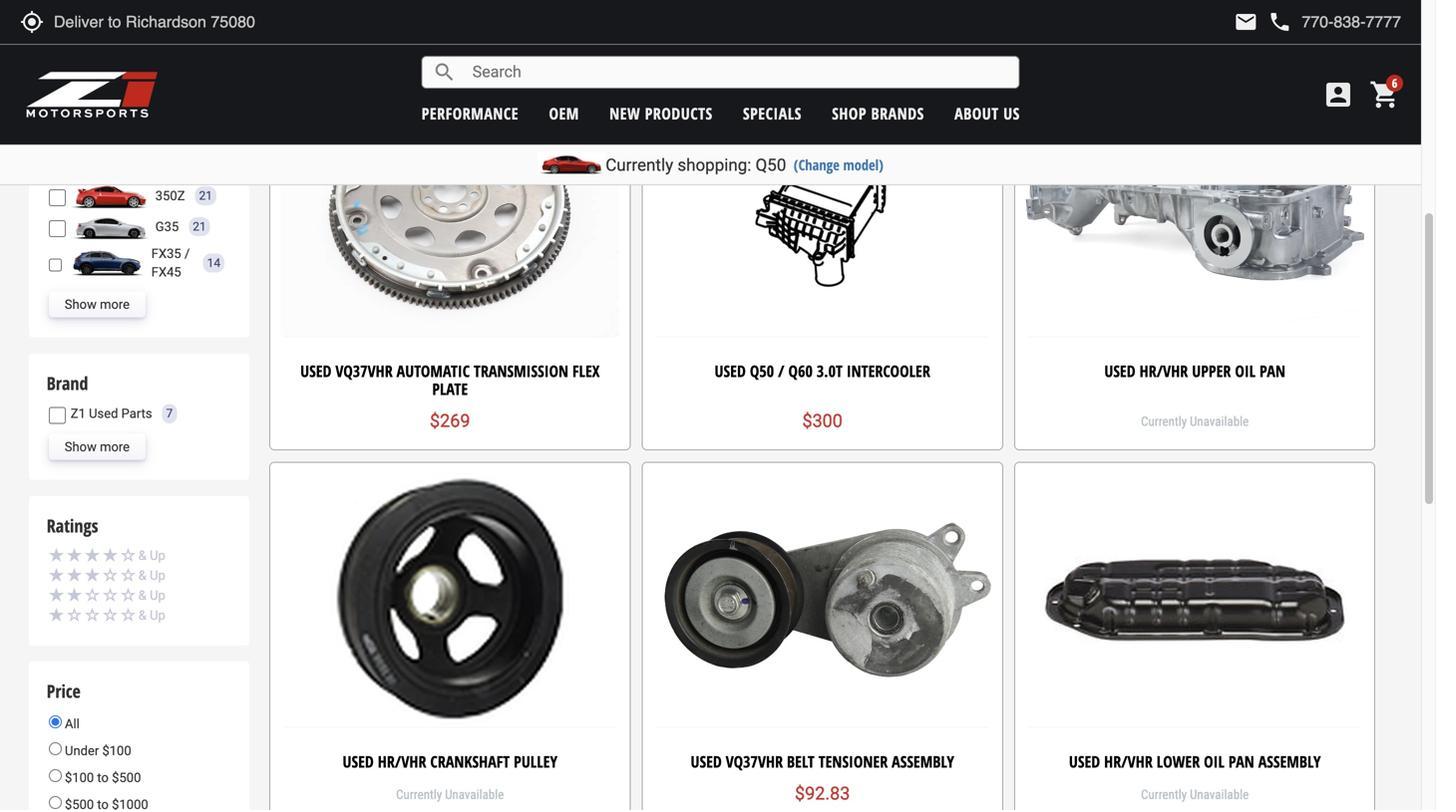Task type: vqa. For each thing, say whether or not it's contained in the screenshot.
"only"
no



Task type: locate. For each thing, give the bounding box(es) containing it.
currently down used hr/vhr crankshaft pulley
[[396, 788, 442, 803]]

1 vertical spatial vq37vhr
[[726, 752, 783, 773]]

0 horizontal spatial pan
[[1229, 752, 1255, 773]]

1 vertical spatial pan
[[1229, 752, 1255, 773]]

flex
[[573, 361, 600, 382]]

/ inside fx35 / fx45
[[184, 246, 190, 261]]

& up 2 & up element
[[138, 569, 147, 584]]

q50 inside model: q50 close
[[317, 37, 339, 53]]

unavailable down "upper"
[[1190, 415, 1249, 430]]

21 right 350z
[[199, 189, 212, 203]]

under
[[65, 744, 99, 759]]

currently unavailable down used hr/vhr lower oil pan assembly
[[1141, 788, 1249, 803]]

$100 up $500
[[102, 744, 131, 759]]

specials
[[743, 103, 802, 124]]

(change
[[794, 155, 840, 175]]

used vq37vhr belt tensioner assembly
[[691, 752, 954, 773]]

currently unavailable for crankshaft
[[396, 788, 504, 803]]

0 vertical spatial $100
[[102, 744, 131, 759]]

350z
[[155, 188, 185, 203]]

currently unavailable for upper
[[1141, 415, 1249, 430]]

0 horizontal spatial /
[[184, 246, 190, 261]]

vq37vhr inside used vq37vhr automatic transmission flex plate
[[336, 361, 393, 382]]

show more button down infiniti fx35 fx45 2003 2004 2005 2006 2007 2008 2009 2010 2011 2012 2013 vq35de vq35hr vk45de vk45dd z1 motorsports image
[[49, 292, 146, 318]]

1 vertical spatial show more button
[[49, 435, 146, 461]]

oil right the lower
[[1204, 752, 1225, 773]]

ratings
[[47, 514, 98, 539]]

None checkbox
[[49, 128, 66, 145], [49, 190, 66, 207], [49, 220, 66, 237], [49, 128, 66, 145], [49, 190, 66, 207], [49, 220, 66, 237]]

vq37vhr left automatic
[[336, 361, 393, 382]]

clear refinements button
[[43, 33, 200, 58]]

show more for brand
[[65, 440, 130, 455]]

1 vertical spatial more
[[100, 440, 130, 455]]

2 & up from the top
[[138, 569, 165, 584]]

1 & up from the top
[[138, 549, 165, 564]]

0 horizontal spatial $100
[[65, 771, 94, 786]]

transmission
[[474, 361, 569, 382]]

2 show more from the top
[[65, 440, 130, 455]]

show for model
[[65, 297, 97, 312]]

1 more from the top
[[100, 297, 130, 312]]

new
[[610, 103, 641, 124]]

more
[[100, 297, 130, 312], [100, 440, 130, 455]]

$300
[[802, 411, 843, 432]]

& up 3 & up element
[[138, 549, 147, 564]]

more down infiniti fx35 fx45 2003 2004 2005 2006 2007 2008 2009 2010 2011 2012 2013 vq35de vq35hr vk45de vk45dd z1 motorsports image
[[100, 297, 130, 312]]

currently down the lower
[[1141, 788, 1187, 803]]

used
[[300, 361, 332, 382], [715, 361, 746, 382], [1105, 361, 1136, 382], [89, 406, 118, 421], [343, 752, 374, 773], [691, 752, 722, 773], [1069, 752, 1100, 773]]

unavailable down used hr/vhr lower oil pan assembly
[[1190, 788, 1249, 803]]

more for model
[[100, 297, 130, 312]]

1 horizontal spatial oil
[[1235, 361, 1256, 382]]

& up up 3 & up element
[[138, 549, 165, 564]]

hr/vhr left "upper"
[[1140, 361, 1188, 382]]

q50 left close
[[317, 37, 339, 53]]

0 horizontal spatial assembly
[[892, 752, 954, 773]]

0 vertical spatial show more button
[[49, 292, 146, 318]]

model
[[47, 89, 91, 113]]

& up for 2 & up element
[[138, 589, 165, 604]]

& up
[[138, 549, 165, 564], [138, 569, 165, 584], [138, 589, 165, 604], [138, 608, 165, 623]]

& up up 2 & up element
[[138, 569, 165, 584]]

7
[[166, 407, 173, 421]]

q50
[[317, 37, 339, 53], [756, 155, 786, 175], [750, 361, 774, 382]]

show more down infiniti fx35 fx45 2003 2004 2005 2006 2007 2008 2009 2010 2011 2012 2013 vq35de vq35hr vk45de vk45dd z1 motorsports image
[[65, 297, 130, 312]]

up for 1 & up element
[[150, 608, 165, 623]]

0 vertical spatial 21
[[199, 189, 212, 203]]

1 vertical spatial oil
[[1204, 752, 1225, 773]]

& for the 4 & up element in the bottom left of the page
[[138, 549, 147, 564]]

currently unavailable
[[1141, 415, 1249, 430], [396, 788, 504, 803], [1141, 788, 1249, 803]]

parts
[[121, 406, 152, 421]]

search
[[433, 60, 457, 84]]

show more button
[[49, 292, 146, 318], [49, 435, 146, 461]]

hr/vhr left the lower
[[1104, 752, 1153, 773]]

account_box link
[[1318, 79, 1360, 111]]

0 vertical spatial more
[[100, 297, 130, 312]]

pan right "upper"
[[1260, 361, 1286, 382]]

show for brand
[[65, 440, 97, 455]]

/ left q60
[[778, 361, 785, 382]]

up up 3 & up element
[[150, 549, 165, 564]]

3.0t
[[817, 361, 843, 382]]

2 more from the top
[[100, 440, 130, 455]]

unavailable down crankshaft
[[445, 788, 504, 803]]

2 show more button from the top
[[49, 435, 146, 461]]

& for 2 & up element
[[138, 589, 147, 604]]

&
[[138, 549, 147, 564], [138, 569, 147, 584], [138, 589, 147, 604], [138, 608, 147, 623]]

used vq37vhr automatic transmission flex plate
[[300, 361, 600, 400]]

pan
[[1260, 361, 1286, 382], [1229, 752, 1255, 773]]

q60
[[789, 361, 813, 382]]

currently unavailable down used hr/vhr upper oil pan
[[1141, 415, 1249, 430]]

1 horizontal spatial vq37vhr
[[726, 752, 783, 773]]

/ right fx35
[[184, 246, 190, 261]]

upper
[[1192, 361, 1231, 382]]

None checkbox
[[49, 257, 62, 274], [49, 408, 66, 425], [49, 257, 62, 274], [49, 408, 66, 425]]

4 & from the top
[[138, 608, 147, 623]]

used q50 / q60 3.0t intercooler
[[715, 361, 930, 382]]

& up for the 4 & up element in the bottom left of the page
[[138, 549, 165, 564]]

0 vertical spatial pan
[[1260, 361, 1286, 382]]

2 vertical spatial q50
[[750, 361, 774, 382]]

my_location
[[20, 10, 44, 34]]

z1
[[71, 406, 86, 421]]

1 & up element
[[49, 605, 230, 626]]

2 & from the top
[[138, 569, 147, 584]]

currently
[[606, 155, 673, 175], [1141, 415, 1187, 430], [396, 788, 442, 803], [1141, 788, 1187, 803]]

currently down used hr/vhr upper oil pan
[[1141, 415, 1187, 430]]

0 vertical spatial q50
[[317, 37, 339, 53]]

assembly
[[892, 752, 954, 773], [1258, 752, 1321, 773]]

up up 2 & up element
[[150, 569, 165, 584]]

pan for upper
[[1260, 361, 1286, 382]]

0 vertical spatial show more
[[65, 297, 130, 312]]

mail phone
[[1234, 10, 1292, 34]]

Search search field
[[457, 57, 1019, 88]]

$100
[[102, 744, 131, 759], [65, 771, 94, 786]]

about
[[955, 103, 999, 124]]

clear refinements
[[59, 36, 184, 55]]

hr/vhr
[[1140, 361, 1188, 382], [378, 752, 426, 773], [1104, 752, 1153, 773]]

4 up from the top
[[150, 608, 165, 623]]

1 vertical spatial show
[[65, 440, 97, 455]]

price
[[47, 680, 81, 704]]

3 & up from the top
[[138, 589, 165, 604]]

phone
[[1268, 10, 1292, 34]]

q50 left q60
[[750, 361, 774, 382]]

show more down z1 used parts
[[65, 440, 130, 455]]

tensioner
[[819, 752, 888, 773]]

2 up from the top
[[150, 569, 165, 584]]

1 & from the top
[[138, 549, 147, 564]]

show
[[65, 297, 97, 312], [65, 440, 97, 455]]

show more
[[65, 297, 130, 312], [65, 440, 130, 455]]

unavailable for crankshaft
[[445, 788, 504, 803]]

21
[[199, 189, 212, 203], [193, 220, 206, 234]]

& for 1 & up element
[[138, 608, 147, 623]]

1 show from the top
[[65, 297, 97, 312]]

& up down 2 & up element
[[138, 608, 165, 623]]

21 right g35
[[193, 220, 206, 234]]

None radio
[[49, 770, 62, 783]]

z1 motorsports logo image
[[25, 70, 159, 120]]

unavailable
[[1190, 415, 1249, 430], [445, 788, 504, 803], [1190, 788, 1249, 803]]

plate
[[432, 378, 468, 400]]

show more button down z1 used parts
[[49, 435, 146, 461]]

up up 1 & up element
[[150, 589, 165, 604]]

show down infiniti fx35 fx45 2003 2004 2005 2006 2007 2008 2009 2010 2011 2012 2013 vq35de vq35hr vk45de vk45dd z1 motorsports image
[[65, 297, 97, 312]]

2 & up element
[[49, 585, 230, 606]]

0 horizontal spatial oil
[[1204, 752, 1225, 773]]

vq37vhr
[[336, 361, 393, 382], [726, 752, 783, 773]]

$100 left to
[[65, 771, 94, 786]]

used inside used vq37vhr automatic transmission flex plate
[[300, 361, 332, 382]]

currently down new at the left of the page
[[606, 155, 673, 175]]

& down 2 & up element
[[138, 608, 147, 623]]

q50 for /
[[750, 361, 774, 382]]

used for used hr/vhr upper oil pan
[[1105, 361, 1136, 382]]

unavailable for upper
[[1190, 415, 1249, 430]]

& up 1 & up element
[[138, 589, 147, 604]]

& up up 1 & up element
[[138, 589, 165, 604]]

up for the 4 & up element in the bottom left of the page
[[150, 549, 165, 564]]

3 up from the top
[[150, 589, 165, 604]]

hr/vhr left crankshaft
[[378, 752, 426, 773]]

hr/vhr for crankshaft
[[378, 752, 426, 773]]

up down 2 & up element
[[150, 608, 165, 623]]

14
[[207, 256, 221, 270]]

used for used vq37vhr belt tensioner assembly
[[691, 752, 722, 773]]

0 vertical spatial oil
[[1235, 361, 1256, 382]]

oil right "upper"
[[1235, 361, 1256, 382]]

0 horizontal spatial vq37vhr
[[336, 361, 393, 382]]

0 vertical spatial /
[[184, 246, 190, 261]]

used for used vq37vhr automatic transmission flex plate
[[300, 361, 332, 382]]

/
[[184, 246, 190, 261], [778, 361, 785, 382]]

1 show more button from the top
[[49, 292, 146, 318]]

1 up from the top
[[150, 549, 165, 564]]

used hr/vhr lower oil pan assembly
[[1069, 752, 1321, 773]]

1 vertical spatial show more
[[65, 440, 130, 455]]

pulley
[[514, 752, 558, 773]]

1 vertical spatial 21
[[193, 220, 206, 234]]

1 horizontal spatial pan
[[1260, 361, 1286, 382]]

None radio
[[49, 716, 62, 729], [49, 743, 62, 756], [49, 797, 62, 810], [49, 716, 62, 729], [49, 743, 62, 756], [49, 797, 62, 810]]

vq37vhr left belt
[[726, 752, 783, 773]]

model)
[[843, 155, 884, 175]]

2 assembly from the left
[[1258, 752, 1321, 773]]

vq37vhr for belt
[[726, 752, 783, 773]]

0 vertical spatial show
[[65, 297, 97, 312]]

hr/vhr for lower
[[1104, 752, 1153, 773]]

fx35
[[151, 246, 181, 261]]

1 show more from the top
[[65, 297, 130, 312]]

show down z1
[[65, 440, 97, 455]]

specials link
[[743, 103, 802, 124]]

brands
[[871, 103, 924, 124]]

21 for g35
[[193, 220, 206, 234]]

0 vertical spatial vq37vhr
[[336, 361, 393, 382]]

used for used hr/vhr crankshaft pulley
[[343, 752, 374, 773]]

3 & from the top
[[138, 589, 147, 604]]

1 horizontal spatial /
[[778, 361, 785, 382]]

more down z1 used parts
[[100, 440, 130, 455]]

4 & up from the top
[[138, 608, 165, 623]]

pan right the lower
[[1229, 752, 1255, 773]]

up
[[150, 549, 165, 564], [150, 569, 165, 584], [150, 589, 165, 604], [150, 608, 165, 623]]

1 horizontal spatial assembly
[[1258, 752, 1321, 773]]

2 show from the top
[[65, 440, 97, 455]]

currently for used hr/vhr upper oil pan
[[1141, 415, 1187, 430]]

oil
[[1235, 361, 1256, 382], [1204, 752, 1225, 773]]

1 assembly from the left
[[892, 752, 954, 773]]

currently unavailable down used hr/vhr crankshaft pulley
[[396, 788, 504, 803]]

q50 left (change
[[756, 155, 786, 175]]



Task type: describe. For each thing, give the bounding box(es) containing it.
g35
[[155, 219, 179, 234]]

show more button for brand
[[49, 435, 146, 461]]

$269
[[430, 411, 470, 432]]

all
[[62, 717, 80, 732]]

hr/vhr for upper
[[1140, 361, 1188, 382]]

shopping_cart link
[[1365, 79, 1401, 111]]

vq37vhr for automatic
[[336, 361, 393, 382]]

more for brand
[[100, 440, 130, 455]]

infiniti fx35 fx45 2003 2004 2005 2006 2007 2008 2009 2010 2011 2012 2013 vq35de vq35hr vk45de vk45dd z1 motorsports image
[[67, 250, 146, 276]]

infiniti g35 coupe sedan v35 v36 skyline 2003 2004 2005 2006 2007 2008 3.5l vq35de revup rev up vq35hr z1 motorsports image
[[71, 214, 150, 240]]

used hr/vhr crankshaft pulley
[[343, 752, 558, 773]]

close
[[344, 37, 362, 54]]

nissan 350z z33 2003 2004 2005 2006 2007 2008 2009 vq35de 3.5l revup rev up vq35hr nismo z1 motorsports image
[[71, 183, 150, 209]]

to
[[97, 771, 109, 786]]

1 vertical spatial $100
[[65, 771, 94, 786]]

about us
[[955, 103, 1020, 124]]

shopping:
[[678, 155, 751, 175]]

currently unavailable for lower
[[1141, 788, 1249, 803]]

1 horizontal spatial $100
[[102, 744, 131, 759]]

used hr/vhr upper oil pan
[[1105, 361, 1286, 382]]

$100 to $500
[[62, 771, 141, 786]]

automatic
[[397, 361, 470, 382]]

performance
[[422, 103, 519, 124]]

belt
[[787, 752, 815, 773]]

performance link
[[422, 103, 519, 124]]

unavailable for lower
[[1190, 788, 1249, 803]]

model: q50 close
[[276, 37, 362, 54]]

z1 used parts
[[71, 406, 152, 421]]

mail
[[1234, 10, 1258, 34]]

refinements
[[100, 36, 184, 55]]

shop
[[832, 103, 867, 124]]

(change model) link
[[794, 155, 884, 175]]

currently for used hr/vhr lower oil pan assembly
[[1141, 788, 1187, 803]]

& for 3 & up element
[[138, 569, 147, 584]]

up for 3 & up element
[[150, 569, 165, 584]]

shopping_cart
[[1369, 79, 1401, 111]]

phone link
[[1268, 10, 1401, 34]]

& up for 1 & up element
[[138, 608, 165, 623]]

21 for 350z
[[199, 189, 212, 203]]

1 vertical spatial /
[[778, 361, 785, 382]]

crankshaft
[[430, 752, 510, 773]]

3 & up element
[[49, 565, 230, 586]]

& up for 3 & up element
[[138, 569, 165, 584]]

new products link
[[610, 103, 713, 124]]

pan for lower
[[1229, 752, 1255, 773]]

up for 2 & up element
[[150, 589, 165, 604]]

show more for model
[[65, 297, 130, 312]]

currently for used hr/vhr crankshaft pulley
[[396, 788, 442, 803]]

currently shopping: q50 (change model)
[[606, 155, 884, 175]]

1 vertical spatial q50
[[756, 155, 786, 175]]

show more button for model
[[49, 292, 146, 318]]

$92.83
[[795, 784, 850, 805]]

us
[[1004, 103, 1020, 124]]

mail link
[[1234, 10, 1258, 34]]

oil for upper
[[1235, 361, 1256, 382]]

about us link
[[955, 103, 1020, 124]]

account_box
[[1323, 79, 1355, 111]]

lower
[[1157, 752, 1200, 773]]

oil for lower
[[1204, 752, 1225, 773]]

model:
[[276, 37, 314, 53]]

fx35 / fx45
[[151, 246, 190, 280]]

oem link
[[549, 103, 579, 124]]

oem
[[549, 103, 579, 124]]

used for used q50 / q60 3.0t intercooler
[[715, 361, 746, 382]]

under  $100
[[62, 744, 131, 759]]

products
[[645, 103, 713, 124]]

clear
[[59, 36, 96, 55]]

brand
[[47, 371, 88, 396]]

shop brands
[[832, 103, 924, 124]]

infiniti q50 sedan hybrid v37 2014 2015 2016 2017 2018 2019 2020 vq37vhr 2.0t 3.0t 3.7l red sport redsport vr30ddtt z1 motorsports image
[[71, 121, 150, 147]]

4 & up element
[[49, 545, 230, 566]]

intercooler
[[847, 361, 930, 382]]

shop brands link
[[832, 103, 924, 124]]

used for used hr/vhr lower oil pan assembly
[[1069, 752, 1100, 773]]

new products
[[610, 103, 713, 124]]

$500
[[112, 771, 141, 786]]

fx45
[[151, 265, 181, 280]]

q50 for close
[[317, 37, 339, 53]]



